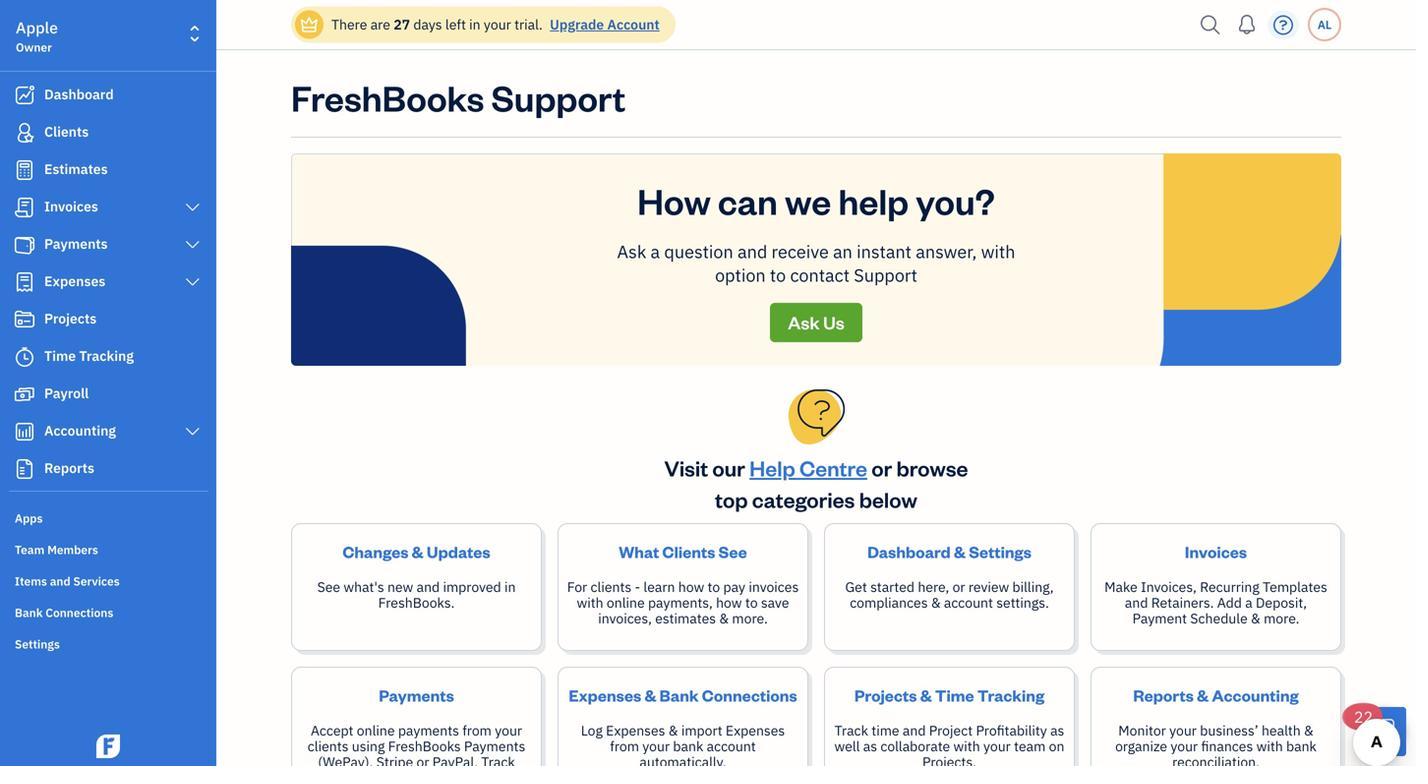 Task type: describe. For each thing, give the bounding box(es) containing it.
clients inside main element
[[44, 122, 89, 141]]

review
[[968, 578, 1009, 596]]

centre
[[800, 454, 867, 482]]

& inside log expenses & import expenses from your bank account automatically.
[[668, 721, 678, 740]]

in for improved
[[504, 578, 516, 596]]

get
[[845, 578, 867, 596]]

receive
[[771, 240, 829, 263]]

a inside ask a question and receive an instant answer, with option to contact support
[[651, 240, 660, 263]]

below
[[859, 485, 917, 513]]

1 horizontal spatial to
[[745, 593, 758, 612]]

recurring
[[1200, 578, 1259, 596]]

ask us
[[788, 311, 845, 334]]

templates
[[1263, 578, 1327, 596]]

track
[[835, 721, 868, 740]]

chart image
[[13, 422, 36, 442]]

chevron large down image for invoices
[[183, 200, 202, 215]]

left
[[445, 15, 466, 33]]

search image
[[1195, 10, 1226, 40]]

trial.
[[514, 15, 543, 33]]

you?
[[916, 177, 995, 224]]

(wepay),
[[318, 753, 373, 766]]

there are 27 days left in your trial. upgrade account
[[331, 15, 660, 33]]

bank inside monitor your business' health & organize your finances with bank reconciliation.
[[1286, 737, 1317, 755]]

freshbooks image
[[92, 735, 124, 758]]

22
[[1354, 707, 1373, 727]]

and inside track time and project profitability as well as collaborate with your team on projects.
[[903, 721, 926, 740]]

and inside make invoices, recurring templates and retainers. add a deposit, payment schedule & more.
[[1125, 593, 1148, 612]]

upgrade
[[550, 15, 604, 33]]

help centre link
[[749, 454, 867, 482]]

ask a question and receive an instant answer, with option to contact support
[[617, 240, 1015, 287]]

connections inside main element
[[46, 605, 113, 621]]

payments link
[[5, 227, 210, 263]]

improved
[[443, 578, 501, 596]]

1 vertical spatial bank
[[660, 684, 699, 706]]

expense image
[[13, 272, 36, 292]]

1 vertical spatial tracking
[[977, 684, 1044, 706]]

import
[[681, 721, 722, 740]]

reports for reports & accounting
[[1133, 684, 1194, 706]]

categories
[[752, 485, 855, 513]]

pay
[[723, 578, 745, 596]]

freshbooks.
[[378, 593, 455, 612]]

27
[[394, 15, 410, 33]]

reconciliation.
[[1172, 753, 1260, 766]]

from inside log expenses & import expenses from your bank account automatically.
[[610, 737, 639, 755]]

timer image
[[13, 347, 36, 367]]

your left finances
[[1171, 737, 1198, 755]]

payments
[[398, 721, 459, 740]]

make invoices, recurring templates and retainers. add a deposit, payment schedule & more.
[[1104, 578, 1327, 627]]

1 horizontal spatial how
[[716, 593, 742, 612]]

time tracking
[[44, 347, 134, 365]]

save
[[761, 593, 789, 612]]

apple
[[16, 17, 58, 38]]

project image
[[13, 310, 36, 329]]

& inside monitor your business' health & organize your finances with bank reconciliation.
[[1304, 721, 1313, 740]]

our
[[712, 454, 745, 482]]

invoices inside main element
[[44, 197, 98, 215]]

reports link
[[5, 451, 210, 487]]

invoices,
[[598, 609, 652, 627]]

invoices,
[[1141, 578, 1197, 596]]

client image
[[13, 123, 36, 143]]

from inside accept online payments from your clients using freshbooks payments (wepay), stripe or paypal. tra
[[462, 721, 492, 740]]

your inside accept online payments from your clients using freshbooks payments (wepay), stripe or paypal. tra
[[495, 721, 522, 740]]

help
[[838, 177, 909, 224]]

billing,
[[1012, 578, 1054, 596]]

clients link
[[5, 115, 210, 150]]

expenses right import
[[726, 721, 785, 740]]

1 horizontal spatial connections
[[702, 684, 797, 706]]

browse
[[896, 454, 968, 482]]

with for what clients see
[[577, 593, 603, 612]]

1 vertical spatial time
[[935, 684, 974, 706]]

go to help image
[[1268, 10, 1299, 40]]

upgrade account link
[[546, 15, 660, 33]]

clients inside 'for clients - learn how to pay invoices with online payments, how to save invoices, estimates & more.'
[[590, 578, 632, 596]]

see inside see what's new and improved in freshbooks.
[[317, 578, 340, 596]]

22 button
[[1344, 704, 1406, 756]]

items and services
[[15, 573, 120, 589]]

settings inside main element
[[15, 636, 60, 652]]

project
[[929, 721, 973, 740]]

clients inside accept online payments from your clients using freshbooks payments (wepay), stripe or paypal. tra
[[308, 737, 349, 755]]

new
[[387, 578, 413, 596]]

question
[[664, 240, 733, 263]]

learn
[[644, 578, 675, 596]]

0 vertical spatial freshbooks
[[291, 74, 484, 120]]

items and services link
[[5, 565, 210, 595]]

top
[[715, 485, 748, 513]]

services
[[73, 573, 120, 589]]

are
[[370, 15, 390, 33]]

monitor your business' health & organize your finances with bank reconciliation.
[[1115, 721, 1317, 766]]

main element
[[0, 0, 266, 766]]

team
[[15, 542, 44, 558]]

collaborate
[[880, 737, 950, 755]]

payment image
[[13, 235, 36, 255]]

payroll
[[44, 384, 89, 402]]

with inside track time and project profitability as well as collaborate with your team on projects.
[[953, 737, 980, 755]]

account for bank
[[707, 737, 756, 755]]

time
[[872, 721, 899, 740]]

estimates
[[44, 160, 108, 178]]

contact
[[790, 264, 850, 287]]

there
[[331, 15, 367, 33]]

0 vertical spatial settings
[[969, 541, 1031, 562]]

or inside visit our help centre or browse top categories below
[[872, 454, 892, 482]]

health
[[1262, 721, 1301, 740]]

-
[[635, 578, 640, 596]]

visit
[[664, 454, 708, 482]]

projects.
[[922, 753, 976, 766]]

account for settings
[[944, 593, 993, 612]]

owner
[[16, 39, 52, 55]]

accounting link
[[5, 414, 210, 449]]

well
[[834, 737, 860, 755]]

estimate image
[[13, 160, 36, 180]]

invoices
[[749, 578, 799, 596]]

1 vertical spatial accounting
[[1212, 684, 1299, 706]]

what
[[619, 541, 659, 562]]

deposit,
[[1256, 593, 1307, 612]]

and inside see what's new and improved in freshbooks.
[[417, 578, 440, 596]]



Task type: locate. For each thing, give the bounding box(es) containing it.
team members
[[15, 542, 98, 558]]

1 horizontal spatial invoices
[[1185, 541, 1247, 562]]

freshbooks down are
[[291, 74, 484, 120]]

bank down items
[[15, 605, 43, 621]]

reports up monitor
[[1133, 684, 1194, 706]]

retainers.
[[1151, 593, 1214, 612]]

in inside see what's new and improved in freshbooks.
[[504, 578, 516, 596]]

clients
[[590, 578, 632, 596], [308, 737, 349, 755]]

compliances
[[850, 593, 928, 612]]

ask down how
[[617, 240, 646, 263]]

2 chevron large down image from the top
[[183, 424, 202, 440]]

as right 'team'
[[1050, 721, 1064, 740]]

0 horizontal spatial online
[[357, 721, 395, 740]]

or inside accept online payments from your clients using freshbooks payments (wepay), stripe or paypal. tra
[[416, 753, 429, 766]]

0 vertical spatial reports
[[44, 459, 94, 477]]

time tracking link
[[5, 339, 210, 375]]

or up "below"
[[872, 454, 892, 482]]

chevron large down image inside accounting link
[[183, 424, 202, 440]]

in right improved
[[504, 578, 516, 596]]

1 horizontal spatial support
[[854, 264, 917, 287]]

1 chevron large down image from the top
[[183, 200, 202, 215]]

add
[[1217, 593, 1242, 612]]

in right left
[[469, 15, 481, 33]]

bank up import
[[660, 684, 699, 706]]

1 horizontal spatial bank
[[660, 684, 699, 706]]

time inside main element
[[44, 347, 76, 365]]

2 vertical spatial or
[[416, 753, 429, 766]]

1 horizontal spatial reports
[[1133, 684, 1194, 706]]

track time and project profitability as well as collaborate with your team on projects.
[[834, 721, 1064, 766]]

help
[[749, 454, 795, 482]]

started
[[870, 578, 915, 596]]

tracking down projects link on the left
[[79, 347, 134, 365]]

0 horizontal spatial a
[[651, 240, 660, 263]]

clients up estimates
[[44, 122, 89, 141]]

1 vertical spatial settings
[[15, 636, 60, 652]]

al
[[1318, 17, 1332, 32]]

0 vertical spatial online
[[607, 593, 645, 612]]

dashboard inside main element
[[44, 85, 114, 103]]

& up get started here, or review billing, compliances & account settings.
[[954, 541, 966, 562]]

projects up the time tracking
[[44, 309, 97, 327]]

changes & updates
[[343, 541, 490, 562]]

connections up import
[[702, 684, 797, 706]]

expenses right log
[[606, 721, 665, 740]]

1 horizontal spatial online
[[607, 593, 645, 612]]

stripe
[[376, 753, 413, 766]]

accounting
[[44, 421, 116, 440], [1212, 684, 1299, 706]]

account inside get started here, or review billing, compliances & account settings.
[[944, 593, 993, 612]]

a inside make invoices, recurring templates and retainers. add a deposit, payment schedule & more.
[[1245, 593, 1253, 612]]

dashboard & settings
[[867, 541, 1031, 562]]

with right answer,
[[981, 240, 1015, 263]]

& inside 'for clients - learn how to pay invoices with online payments, how to save invoices, estimates & more.'
[[719, 609, 729, 627]]

dashboard up "started"
[[867, 541, 951, 562]]

or inside get started here, or review billing, compliances & account settings.
[[952, 578, 965, 596]]

time right the timer icon
[[44, 347, 76, 365]]

dashboard
[[44, 85, 114, 103], [867, 541, 951, 562]]

1 vertical spatial ask
[[788, 311, 820, 334]]

more. inside make invoices, recurring templates and retainers. add a deposit, payment schedule & more.
[[1264, 609, 1299, 627]]

account down 'expenses & bank connections'
[[707, 737, 756, 755]]

0 vertical spatial dashboard
[[44, 85, 114, 103]]

ask left us
[[788, 311, 820, 334]]

monitor
[[1118, 721, 1166, 740]]

to left pay
[[708, 578, 720, 596]]

with for reports & accounting
[[1256, 737, 1283, 755]]

us
[[823, 311, 845, 334]]

here,
[[918, 578, 949, 596]]

1 horizontal spatial settings
[[969, 541, 1031, 562]]

0 horizontal spatial projects
[[44, 309, 97, 327]]

al button
[[1308, 8, 1341, 41]]

1 vertical spatial a
[[1245, 593, 1253, 612]]

your left 'team'
[[983, 737, 1011, 755]]

chevron large down image inside expenses link
[[183, 274, 202, 290]]

0 horizontal spatial dashboard
[[44, 85, 114, 103]]

with inside monitor your business' health & organize your finances with bank reconciliation.
[[1256, 737, 1283, 755]]

tracking inside main element
[[79, 347, 134, 365]]

chevron large down image inside invoices link
[[183, 200, 202, 215]]

0 horizontal spatial from
[[462, 721, 492, 740]]

bank inside main element
[[15, 605, 43, 621]]

account
[[944, 593, 993, 612], [707, 737, 756, 755]]

1 vertical spatial account
[[707, 737, 756, 755]]

0 horizontal spatial tracking
[[79, 347, 134, 365]]

to inside ask a question and receive an instant answer, with option to contact support
[[770, 264, 786, 287]]

bank
[[673, 737, 703, 755], [1286, 737, 1317, 755]]

bank
[[15, 605, 43, 621], [660, 684, 699, 706]]

payments
[[44, 235, 108, 253], [379, 684, 454, 706], [464, 737, 525, 755]]

0 vertical spatial tracking
[[79, 347, 134, 365]]

0 vertical spatial account
[[944, 593, 993, 612]]

expenses down payments link
[[44, 272, 105, 290]]

see
[[719, 541, 747, 562], [317, 578, 340, 596]]

clients left -
[[590, 578, 632, 596]]

1 vertical spatial projects
[[854, 684, 917, 706]]

1 vertical spatial payments
[[379, 684, 454, 706]]

chevron large down image inside payments link
[[183, 237, 202, 253]]

we
[[785, 177, 831, 224]]

answer,
[[916, 240, 977, 263]]

chevron large down image
[[183, 200, 202, 215], [183, 424, 202, 440]]

1 horizontal spatial payments
[[379, 684, 454, 706]]

as
[[1050, 721, 1064, 740], [863, 737, 877, 755]]

for clients - learn how to pay invoices with online payments, how to save invoices, estimates & more.
[[567, 578, 799, 627]]

expenses inside main element
[[44, 272, 105, 290]]

1 horizontal spatial dashboard
[[867, 541, 951, 562]]

0 horizontal spatial accounting
[[44, 421, 116, 440]]

0 vertical spatial see
[[719, 541, 747, 562]]

on
[[1049, 737, 1064, 755]]

and inside main element
[[50, 573, 70, 589]]

0 vertical spatial invoices
[[44, 197, 98, 215]]

0 horizontal spatial or
[[416, 753, 429, 766]]

expenses & bank connections
[[569, 684, 797, 706]]

what's
[[344, 578, 384, 596]]

see up pay
[[719, 541, 747, 562]]

log
[[581, 721, 603, 740]]

members
[[47, 542, 98, 558]]

& down pay
[[719, 609, 729, 627]]

1 chevron large down image from the top
[[183, 237, 202, 253]]

1 vertical spatial see
[[317, 578, 340, 596]]

how
[[678, 578, 704, 596], [716, 593, 742, 612]]

for
[[567, 578, 587, 596]]

with inside 'for clients - learn how to pay invoices with online payments, how to save invoices, estimates & more.'
[[577, 593, 603, 612]]

0 horizontal spatial how
[[678, 578, 704, 596]]

your left import
[[642, 737, 670, 755]]

& left import
[[668, 721, 678, 740]]

0 horizontal spatial support
[[491, 74, 626, 120]]

0 vertical spatial in
[[469, 15, 481, 33]]

and right new
[[417, 578, 440, 596]]

1 horizontal spatial in
[[504, 578, 516, 596]]

2 chevron large down image from the top
[[183, 274, 202, 290]]

reports inside main element
[[44, 459, 94, 477]]

crown image
[[299, 14, 320, 35]]

ask
[[617, 240, 646, 263], [788, 311, 820, 334]]

expenses up log
[[569, 684, 641, 706]]

projects & time tracking
[[854, 684, 1044, 706]]

chevron large down image down payroll link
[[183, 424, 202, 440]]

0 vertical spatial support
[[491, 74, 626, 120]]

1 horizontal spatial more.
[[1264, 609, 1299, 627]]

with inside ask a question and receive an instant answer, with option to contact support
[[981, 240, 1015, 263]]

tracking
[[79, 347, 134, 365], [977, 684, 1044, 706]]

settings up review
[[969, 541, 1031, 562]]

chevron large down image for accounting
[[183, 424, 202, 440]]

settings down bank connections
[[15, 636, 60, 652]]

0 horizontal spatial connections
[[46, 605, 113, 621]]

2 horizontal spatial to
[[770, 264, 786, 287]]

ask inside ask a question and receive an instant answer, with option to contact support
[[617, 240, 646, 263]]

support down instant
[[854, 264, 917, 287]]

online right for at the left bottom
[[607, 593, 645, 612]]

dashboard for dashboard & settings
[[867, 541, 951, 562]]

0 vertical spatial bank
[[15, 605, 43, 621]]

1 vertical spatial support
[[854, 264, 917, 287]]

1 vertical spatial connections
[[702, 684, 797, 706]]

& right health
[[1304, 721, 1313, 740]]

account left settings.
[[944, 593, 993, 612]]

chevron large down image
[[183, 237, 202, 253], [183, 274, 202, 290]]

your inside track time and project profitability as well as collaborate with your team on projects.
[[983, 737, 1011, 755]]

& inside make invoices, recurring templates and retainers. add a deposit, payment schedule & more.
[[1251, 609, 1260, 627]]

1 vertical spatial in
[[504, 578, 516, 596]]

payments,
[[648, 593, 713, 612]]

1 horizontal spatial bank
[[1286, 737, 1317, 755]]

accounting down payroll
[[44, 421, 116, 440]]

see left "what's"
[[317, 578, 340, 596]]

accounting up health
[[1212, 684, 1299, 706]]

0 horizontal spatial payments
[[44, 235, 108, 253]]

0 vertical spatial a
[[651, 240, 660, 263]]

1 vertical spatial or
[[952, 578, 965, 596]]

0 horizontal spatial as
[[863, 737, 877, 755]]

0 horizontal spatial to
[[708, 578, 720, 596]]

& inside get started here, or review billing, compliances & account settings.
[[931, 593, 941, 612]]

0 vertical spatial clients
[[590, 578, 632, 596]]

online inside accept online payments from your clients using freshbooks payments (wepay), stripe or paypal. tra
[[357, 721, 395, 740]]

0 vertical spatial connections
[[46, 605, 113, 621]]

0 vertical spatial or
[[872, 454, 892, 482]]

1 vertical spatial online
[[357, 721, 395, 740]]

option
[[715, 264, 766, 287]]

a
[[651, 240, 660, 263], [1245, 593, 1253, 612]]

with right collaborate
[[953, 737, 980, 755]]

projects for projects & time tracking
[[854, 684, 917, 706]]

team members link
[[5, 534, 210, 563]]

your inside log expenses & import expenses from your bank account automatically.
[[642, 737, 670, 755]]

& up project
[[920, 684, 932, 706]]

0 horizontal spatial invoices
[[44, 197, 98, 215]]

estimates
[[655, 609, 716, 627]]

0 vertical spatial projects
[[44, 309, 97, 327]]

1 vertical spatial chevron large down image
[[183, 274, 202, 290]]

ask for ask a question and receive an instant answer, with option to contact support
[[617, 240, 646, 263]]

and inside ask a question and receive an instant answer, with option to contact support
[[738, 240, 767, 263]]

bank right business'
[[1286, 737, 1317, 755]]

1 horizontal spatial see
[[719, 541, 747, 562]]

chevron large down image for payments
[[183, 237, 202, 253]]

dashboard image
[[13, 86, 36, 105]]

1 horizontal spatial projects
[[854, 684, 917, 706]]

projects link
[[5, 302, 210, 337]]

instant
[[857, 240, 912, 263]]

& right "started"
[[931, 593, 941, 612]]

using
[[352, 737, 385, 755]]

projects for projects
[[44, 309, 97, 327]]

with
[[981, 240, 1015, 263], [577, 593, 603, 612], [953, 737, 980, 755], [1256, 737, 1283, 755]]

1 vertical spatial invoices
[[1185, 541, 1247, 562]]

make
[[1104, 578, 1138, 596]]

freshbooks right using at the left of the page
[[388, 737, 461, 755]]

bank down 'expenses & bank connections'
[[673, 737, 703, 755]]

from right log
[[610, 737, 639, 755]]

payments inside accept online payments from your clients using freshbooks payments (wepay), stripe or paypal. tra
[[464, 737, 525, 755]]

expenses link
[[5, 265, 210, 300]]

your right payments
[[495, 721, 522, 740]]

your
[[484, 15, 511, 33], [495, 721, 522, 740], [1169, 721, 1197, 740], [642, 737, 670, 755], [983, 737, 1011, 755], [1171, 737, 1198, 755]]

payments right payments
[[464, 737, 525, 755]]

invoices link
[[5, 190, 210, 225]]

chevron large down image up payments link
[[183, 200, 202, 215]]

0 horizontal spatial reports
[[44, 459, 94, 477]]

and right items
[[50, 573, 70, 589]]

0 vertical spatial payments
[[44, 235, 108, 253]]

to left save
[[745, 593, 758, 612]]

1 vertical spatial chevron large down image
[[183, 424, 202, 440]]

0 horizontal spatial account
[[707, 737, 756, 755]]

account inside log expenses & import expenses from your bank account automatically.
[[707, 737, 756, 755]]

and up option
[[738, 240, 767, 263]]

0 horizontal spatial settings
[[15, 636, 60, 652]]

0 horizontal spatial time
[[44, 347, 76, 365]]

1 bank from the left
[[673, 737, 703, 755]]

1 horizontal spatial clients
[[662, 541, 715, 562]]

invoice image
[[13, 198, 36, 217]]

chevron large down image up projects link on the left
[[183, 274, 202, 290]]

projects up time
[[854, 684, 917, 706]]

support inside ask a question and receive an instant answer, with option to contact support
[[854, 264, 917, 287]]

settings.
[[996, 593, 1049, 612]]

your left trial.
[[484, 15, 511, 33]]

from up 'paypal.'
[[462, 721, 492, 740]]

1 horizontal spatial ask
[[788, 311, 820, 334]]

0 vertical spatial time
[[44, 347, 76, 365]]

0 horizontal spatial bank
[[15, 605, 43, 621]]

notifications image
[[1231, 5, 1263, 44]]

dashboard up clients link
[[44, 85, 114, 103]]

how up estimates
[[678, 578, 704, 596]]

how can we help you?
[[637, 177, 995, 224]]

0 horizontal spatial clients
[[44, 122, 89, 141]]

1 horizontal spatial time
[[935, 684, 974, 706]]

clients left using at the left of the page
[[308, 737, 349, 755]]

apple owner
[[16, 17, 58, 55]]

0 horizontal spatial ask
[[617, 240, 646, 263]]

0 horizontal spatial bank
[[673, 737, 703, 755]]

& up new
[[412, 541, 423, 562]]

payroll link
[[5, 377, 210, 412]]

online
[[607, 593, 645, 612], [357, 721, 395, 740]]

with left -
[[577, 593, 603, 612]]

1 more. from the left
[[732, 609, 768, 627]]

1 horizontal spatial from
[[610, 737, 639, 755]]

freshbooks inside accept online payments from your clients using freshbooks payments (wepay), stripe or paypal. tra
[[388, 737, 461, 755]]

in for left
[[469, 15, 481, 33]]

account
[[607, 15, 660, 33]]

support down 'upgrade'
[[491, 74, 626, 120]]

items
[[15, 573, 47, 589]]

expenses
[[44, 272, 105, 290], [569, 684, 641, 706], [606, 721, 665, 740], [726, 721, 785, 740]]

reports for reports
[[44, 459, 94, 477]]

0 vertical spatial ask
[[617, 240, 646, 263]]

more. down pay
[[732, 609, 768, 627]]

online up the stripe
[[357, 721, 395, 740]]

& up business'
[[1197, 684, 1209, 706]]

0 vertical spatial chevron large down image
[[183, 237, 202, 253]]

tracking up profitability at the bottom
[[977, 684, 1044, 706]]

chevron large down image for expenses
[[183, 274, 202, 290]]

1 vertical spatial reports
[[1133, 684, 1194, 706]]

1 horizontal spatial tracking
[[977, 684, 1044, 706]]

dashboard link
[[5, 78, 210, 113]]

or right here,
[[952, 578, 965, 596]]

changes
[[343, 541, 409, 562]]

0 horizontal spatial more.
[[732, 609, 768, 627]]

schedule
[[1190, 609, 1248, 627]]

log expenses & import expenses from your bank account automatically.
[[581, 721, 785, 766]]

1 horizontal spatial as
[[1050, 721, 1064, 740]]

report image
[[13, 459, 36, 479]]

payments down invoices link
[[44, 235, 108, 253]]

bank connections link
[[5, 597, 210, 626]]

bank connections
[[15, 605, 113, 621]]

chevron large down image down invoices link
[[183, 237, 202, 253]]

payments inside payments link
[[44, 235, 108, 253]]

to down "receive"
[[770, 264, 786, 287]]

get started here, or review billing, compliances & account settings.
[[845, 578, 1054, 612]]

dashboard for dashboard
[[44, 85, 114, 103]]

2 horizontal spatial payments
[[464, 737, 525, 755]]

1 vertical spatial freshbooks
[[388, 737, 461, 755]]

finances
[[1201, 737, 1253, 755]]

1 horizontal spatial clients
[[590, 578, 632, 596]]

and left 'retainers.'
[[1125, 593, 1148, 612]]

updates
[[427, 541, 490, 562]]

2 bank from the left
[[1286, 737, 1317, 755]]

clients up learn
[[662, 541, 715, 562]]

online inside 'for clients - learn how to pay invoices with online payments, how to save invoices, estimates & more.'
[[607, 593, 645, 612]]

can
[[718, 177, 778, 224]]

projects inside main element
[[44, 309, 97, 327]]

& right add
[[1251, 609, 1260, 627]]

& up log expenses & import expenses from your bank account automatically.
[[645, 684, 656, 706]]

time up project
[[935, 684, 974, 706]]

bank inside log expenses & import expenses from your bank account automatically.
[[673, 737, 703, 755]]

freshbooks support
[[291, 74, 626, 120]]

team
[[1014, 737, 1046, 755]]

connections down 'items and services'
[[46, 605, 113, 621]]

more. down the 'templates'
[[1264, 609, 1299, 627]]

and right time
[[903, 721, 926, 740]]

see what's new and improved in freshbooks.
[[317, 578, 516, 612]]

1 horizontal spatial account
[[944, 593, 993, 612]]

or right the stripe
[[416, 753, 429, 766]]

money image
[[13, 385, 36, 404]]

business'
[[1200, 721, 1258, 740]]

more. inside 'for clients - learn how to pay invoices with online payments, how to save invoices, estimates & more.'
[[732, 609, 768, 627]]

time
[[44, 347, 76, 365], [935, 684, 974, 706]]

how left save
[[716, 593, 742, 612]]

ask for ask us
[[788, 311, 820, 334]]

1 vertical spatial clients
[[662, 541, 715, 562]]

how
[[637, 177, 711, 224]]

settings
[[969, 541, 1031, 562], [15, 636, 60, 652]]

your right monitor
[[1169, 721, 1197, 740]]

1 horizontal spatial or
[[872, 454, 892, 482]]

0 horizontal spatial clients
[[308, 737, 349, 755]]

ask inside button
[[788, 311, 820, 334]]

a left question
[[651, 240, 660, 263]]

with for how can we help you?
[[981, 240, 1015, 263]]

accounting inside main element
[[44, 421, 116, 440]]

2 more. from the left
[[1264, 609, 1299, 627]]

payments up payments
[[379, 684, 454, 706]]

invoices down estimates
[[44, 197, 98, 215]]

with right finances
[[1256, 737, 1283, 755]]

0 vertical spatial clients
[[44, 122, 89, 141]]

reports right report image
[[44, 459, 94, 477]]

invoices up recurring
[[1185, 541, 1247, 562]]

a right add
[[1245, 593, 1253, 612]]

an
[[833, 240, 852, 263]]

0 vertical spatial accounting
[[44, 421, 116, 440]]

1 horizontal spatial accounting
[[1212, 684, 1299, 706]]

what clients see
[[619, 541, 747, 562]]

profitability
[[976, 721, 1047, 740]]

as right 'well'
[[863, 737, 877, 755]]

1 horizontal spatial a
[[1245, 593, 1253, 612]]



Task type: vqa. For each thing, say whether or not it's contained in the screenshot.
"Or" inside the Accept online payments from your clients using FreshBooks Payments (WePay), Stripe or PayPal. Tra
yes



